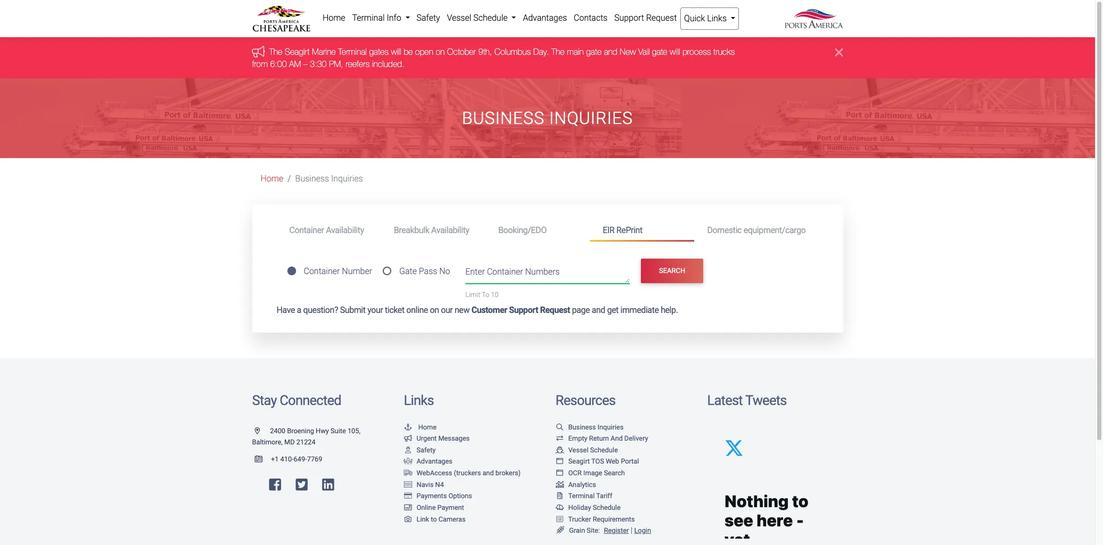 Task type: locate. For each thing, give the bounding box(es) containing it.
1 vertical spatial advantages link
[[404, 458, 453, 466]]

bells image
[[556, 505, 564, 512]]

0 vertical spatial on
[[436, 47, 445, 57]]

register link
[[602, 527, 629, 535]]

1 horizontal spatial business
[[462, 108, 545, 128]]

safety up "open"
[[417, 13, 440, 23]]

payments options
[[417, 492, 472, 500]]

search
[[659, 267, 685, 275], [604, 469, 625, 477]]

booking/edo link
[[486, 221, 590, 240]]

vessel schedule up 9th,
[[447, 13, 510, 23]]

links up anchor icon
[[404, 392, 434, 408]]

container up container number
[[289, 225, 324, 235]]

marine
[[312, 47, 336, 57]]

2 browser image from the top
[[556, 470, 564, 477]]

2 vertical spatial home link
[[404, 423, 437, 431]]

requirements
[[593, 515, 635, 523]]

1 vertical spatial safety
[[417, 446, 436, 454]]

login
[[634, 527, 651, 535]]

will left be
[[391, 47, 401, 57]]

0 horizontal spatial vessel
[[447, 13, 471, 23]]

1 vertical spatial vessel
[[568, 446, 589, 454]]

info
[[387, 13, 401, 23]]

credit card image
[[404, 493, 412, 500]]

0 vertical spatial safety
[[417, 13, 440, 23]]

gate
[[586, 47, 602, 57], [652, 47, 668, 57]]

support right customer
[[509, 305, 538, 315]]

advantages link up webaccess
[[404, 458, 453, 466]]

2 vertical spatial business
[[568, 423, 596, 431]]

1 horizontal spatial vessel schedule link
[[556, 446, 618, 454]]

0 vertical spatial home
[[323, 13, 345, 23]]

have a question? submit your ticket online on our new customer support request page and get immediate help.
[[277, 305, 678, 315]]

2 vertical spatial home
[[418, 423, 437, 431]]

process
[[683, 47, 711, 57]]

1 horizontal spatial support
[[614, 13, 644, 23]]

2 vertical spatial schedule
[[593, 504, 621, 512]]

terminal down analytics
[[568, 492, 595, 500]]

1 availability from the left
[[326, 225, 364, 235]]

0 horizontal spatial advantages
[[417, 458, 453, 466]]

1 vertical spatial advantages
[[417, 458, 453, 466]]

terminal tariff link
[[556, 492, 612, 500]]

1 horizontal spatial will
[[670, 47, 680, 57]]

holiday
[[568, 504, 591, 512]]

customer
[[472, 305, 507, 315]]

schedule down tariff
[[593, 504, 621, 512]]

the right day. at the left
[[551, 47, 565, 57]]

1 vertical spatial terminal
[[338, 47, 367, 57]]

1 vertical spatial home link
[[261, 174, 283, 184]]

1 vertical spatial and
[[592, 305, 605, 315]]

link to cameras link
[[404, 515, 466, 523]]

the
[[269, 47, 282, 57], [551, 47, 565, 57]]

2 horizontal spatial home link
[[404, 423, 437, 431]]

ship image
[[556, 447, 564, 454]]

will left process
[[670, 47, 680, 57]]

urgent
[[417, 435, 437, 443]]

0 horizontal spatial home
[[261, 174, 283, 184]]

0 vertical spatial terminal
[[352, 13, 385, 23]]

2 vertical spatial terminal
[[568, 492, 595, 500]]

availability inside "link"
[[326, 225, 364, 235]]

search up help.
[[659, 267, 685, 275]]

0 vertical spatial schedule
[[473, 13, 508, 23]]

trucks
[[714, 47, 735, 57]]

and left get
[[592, 305, 605, 315]]

+1
[[271, 455, 279, 463]]

2400 broening hwy suite 105, baltimore, md 21224
[[252, 427, 360, 446]]

649-
[[294, 455, 307, 463]]

urgent messages link
[[404, 435, 470, 443]]

stay
[[252, 392, 277, 408]]

business inquiries link
[[556, 423, 624, 431]]

2 vertical spatial and
[[483, 469, 494, 477]]

0 vertical spatial request
[[646, 13, 677, 23]]

ocr image search
[[568, 469, 625, 477]]

0 horizontal spatial request
[[540, 305, 570, 315]]

schedule for "ship" image
[[590, 446, 618, 454]]

trucker requirements link
[[556, 515, 635, 523]]

eir
[[603, 225, 615, 235]]

analytics
[[568, 481, 596, 489]]

home link for urgent messages link
[[404, 423, 437, 431]]

delivery
[[624, 435, 648, 443]]

advantages link up day. at the left
[[520, 7, 570, 29]]

exchange image
[[556, 436, 564, 443]]

1 vertical spatial vessel schedule
[[568, 446, 618, 454]]

gate right vail
[[652, 47, 668, 57]]

1 horizontal spatial gate
[[652, 47, 668, 57]]

–
[[303, 59, 308, 69]]

2 horizontal spatial home
[[418, 423, 437, 431]]

1 vertical spatial links
[[404, 392, 434, 408]]

1 vertical spatial vessel schedule link
[[556, 446, 618, 454]]

0 horizontal spatial the
[[269, 47, 282, 57]]

container
[[289, 225, 324, 235], [304, 266, 340, 276], [487, 267, 523, 277]]

1 will from the left
[[391, 47, 401, 57]]

customer support request link
[[472, 305, 570, 315]]

advantages up webaccess
[[417, 458, 453, 466]]

new
[[620, 47, 636, 57]]

0 vertical spatial advantages link
[[520, 7, 570, 29]]

terminal up reefers
[[338, 47, 367, 57]]

vessel schedule link
[[444, 7, 520, 29], [556, 446, 618, 454]]

seagirt up am
[[285, 47, 310, 57]]

schedule up seagirt tos web portal
[[590, 446, 618, 454]]

container availability link
[[277, 221, 381, 240]]

cameras
[[439, 515, 466, 523]]

safety link up "open"
[[413, 7, 444, 29]]

0 horizontal spatial will
[[391, 47, 401, 57]]

support request link
[[611, 7, 680, 29]]

0 horizontal spatial business
[[295, 174, 329, 184]]

and left 'new'
[[604, 47, 617, 57]]

0 vertical spatial vessel
[[447, 13, 471, 23]]

browser image inside the ocr image search link
[[556, 470, 564, 477]]

from
[[252, 59, 268, 69]]

1 horizontal spatial links
[[707, 13, 727, 23]]

contacts link
[[570, 7, 611, 29]]

0 vertical spatial links
[[707, 13, 727, 23]]

browser image inside the seagirt tos web portal link
[[556, 459, 564, 466]]

1 horizontal spatial search
[[659, 267, 685, 275]]

1 horizontal spatial advantages
[[523, 13, 567, 23]]

1 gate from the left
[[586, 47, 602, 57]]

urgent messages
[[417, 435, 470, 443]]

0 vertical spatial safety link
[[413, 7, 444, 29]]

1 vertical spatial search
[[604, 469, 625, 477]]

links right quick
[[707, 13, 727, 23]]

terminal inside "link"
[[352, 13, 385, 23]]

bullhorn image
[[252, 46, 269, 57]]

vessel up october
[[447, 13, 471, 23]]

search down web
[[604, 469, 625, 477]]

container left number
[[304, 266, 340, 276]]

on left our
[[430, 305, 439, 315]]

anchor image
[[404, 424, 412, 431]]

1 vertical spatial support
[[509, 305, 538, 315]]

day.
[[533, 47, 549, 57]]

browser image up 'analytics' icon
[[556, 470, 564, 477]]

connected
[[280, 392, 341, 408]]

vessel schedule up the seagirt tos web portal link on the right bottom of the page
[[568, 446, 618, 454]]

1 vertical spatial safety link
[[404, 446, 436, 454]]

vessel schedule link up 9th,
[[444, 7, 520, 29]]

0 vertical spatial search
[[659, 267, 685, 275]]

home
[[323, 13, 345, 23], [261, 174, 283, 184], [418, 423, 437, 431]]

1 vertical spatial business inquiries
[[295, 174, 363, 184]]

your
[[368, 305, 383, 315]]

0 horizontal spatial advantages link
[[404, 458, 453, 466]]

ocr image search link
[[556, 469, 625, 477]]

0 vertical spatial advantages
[[523, 13, 567, 23]]

1 horizontal spatial home link
[[319, 7, 349, 29]]

2 will from the left
[[670, 47, 680, 57]]

0 horizontal spatial vessel schedule link
[[444, 7, 520, 29]]

schedule for bells image
[[593, 504, 621, 512]]

tweets
[[745, 392, 787, 408]]

advantages link
[[520, 7, 570, 29], [404, 458, 453, 466]]

1 vertical spatial business
[[295, 174, 329, 184]]

broening
[[287, 427, 314, 435]]

1 vertical spatial browser image
[[556, 470, 564, 477]]

0 horizontal spatial seagirt
[[285, 47, 310, 57]]

advantages
[[523, 13, 567, 23], [417, 458, 453, 466]]

0 horizontal spatial gate
[[586, 47, 602, 57]]

stay connected
[[252, 392, 341, 408]]

facebook square image
[[269, 478, 281, 492]]

0 vertical spatial vessel schedule
[[447, 13, 510, 23]]

safety down urgent
[[417, 446, 436, 454]]

1 horizontal spatial the
[[551, 47, 565, 57]]

0 vertical spatial inquiries
[[549, 108, 633, 128]]

0 vertical spatial home link
[[319, 7, 349, 29]]

0 vertical spatial and
[[604, 47, 617, 57]]

web
[[606, 458, 619, 466]]

1 vertical spatial schedule
[[590, 446, 618, 454]]

105,
[[348, 427, 360, 435]]

on right "open"
[[436, 47, 445, 57]]

submit
[[340, 305, 366, 315]]

camera image
[[404, 516, 412, 523]]

seagirt up ocr
[[568, 458, 590, 466]]

0 vertical spatial business inquiries
[[462, 108, 633, 128]]

1 browser image from the top
[[556, 459, 564, 466]]

latest
[[707, 392, 743, 408]]

return
[[589, 435, 609, 443]]

browser image down "ship" image
[[556, 459, 564, 466]]

seagirt tos web portal
[[568, 458, 639, 466]]

container number
[[304, 266, 372, 276]]

0 horizontal spatial home link
[[261, 174, 283, 184]]

request left page
[[540, 305, 570, 315]]

and left brokers)
[[483, 469, 494, 477]]

0 horizontal spatial availability
[[326, 225, 364, 235]]

the up 6:00
[[269, 47, 282, 57]]

terminal for terminal tariff
[[568, 492, 595, 500]]

1 safety from the top
[[417, 13, 440, 23]]

container availability
[[289, 225, 364, 235]]

open
[[415, 47, 433, 57]]

and
[[604, 47, 617, 57], [592, 305, 605, 315], [483, 469, 494, 477]]

browser image
[[556, 459, 564, 466], [556, 470, 564, 477]]

safety link down urgent
[[404, 446, 436, 454]]

terminal left info
[[352, 13, 385, 23]]

vessel schedule link down empty
[[556, 446, 618, 454]]

schedule up 9th,
[[473, 13, 508, 23]]

gate right main
[[586, 47, 602, 57]]

container up 10
[[487, 267, 523, 277]]

terminal inside the seagirt marine terminal gates will be open on october 9th, columbus day. the main gate and new vail gate will process trucks from 6:00 am – 3:30 pm, reefers included.
[[338, 47, 367, 57]]

support up 'new'
[[614, 13, 644, 23]]

tos
[[591, 458, 604, 466]]

0 vertical spatial seagirt
[[285, 47, 310, 57]]

vessel down empty
[[568, 446, 589, 454]]

2 horizontal spatial business
[[568, 423, 596, 431]]

safety
[[417, 13, 440, 23], [417, 446, 436, 454]]

gates
[[369, 47, 389, 57]]

availability right 'breakbulk'
[[431, 225, 469, 235]]

2 availability from the left
[[431, 225, 469, 235]]

safety link for terminal info "link"
[[413, 7, 444, 29]]

0 horizontal spatial vessel schedule
[[447, 13, 510, 23]]

6:00
[[270, 59, 287, 69]]

availability up container number
[[326, 225, 364, 235]]

container inside "link"
[[289, 225, 324, 235]]

search image
[[556, 424, 564, 431]]

breakbulk availability
[[394, 225, 469, 235]]

request left quick
[[646, 13, 677, 23]]

support
[[614, 13, 644, 23], [509, 305, 538, 315]]

1 horizontal spatial vessel
[[568, 446, 589, 454]]

site:
[[587, 527, 600, 535]]

advantages up day. at the left
[[523, 13, 567, 23]]

availability for breakbulk availability
[[431, 225, 469, 235]]

options
[[449, 492, 472, 500]]

1 horizontal spatial availability
[[431, 225, 469, 235]]

1 horizontal spatial advantages link
[[520, 7, 570, 29]]

1 horizontal spatial seagirt
[[568, 458, 590, 466]]

home link for terminal info "link"
[[319, 7, 349, 29]]

0 vertical spatial browser image
[[556, 459, 564, 466]]

close image
[[835, 46, 843, 59]]

ticket
[[385, 305, 405, 315]]

help.
[[661, 305, 678, 315]]



Task type: vqa. For each thing, say whether or not it's contained in the screenshot.
video
no



Task type: describe. For each thing, give the bounding box(es) containing it.
n4
[[435, 481, 444, 489]]

linkedin image
[[322, 478, 334, 492]]

twitter square image
[[296, 478, 308, 492]]

0 horizontal spatial support
[[509, 305, 538, 315]]

eir reprint link
[[590, 221, 695, 242]]

image
[[583, 469, 602, 477]]

numbers
[[525, 267, 560, 277]]

9th,
[[478, 47, 492, 57]]

search inside 'button'
[[659, 267, 685, 275]]

file invoice image
[[556, 493, 564, 500]]

analytics image
[[556, 482, 564, 489]]

list alt image
[[556, 516, 564, 523]]

empty return and delivery link
[[556, 435, 648, 443]]

october
[[447, 47, 476, 57]]

enter container numbers
[[465, 267, 560, 277]]

reprint
[[617, 225, 643, 235]]

wheat image
[[556, 527, 565, 534]]

main
[[567, 47, 584, 57]]

2400 broening hwy suite 105, baltimore, md 21224 link
[[252, 427, 360, 446]]

payment
[[437, 504, 464, 512]]

safety link for urgent messages link
[[404, 446, 436, 454]]

quick links
[[684, 13, 729, 23]]

2 gate from the left
[[652, 47, 668, 57]]

domestic equipment/cargo
[[707, 225, 806, 235]]

our
[[441, 305, 453, 315]]

no
[[439, 266, 450, 276]]

the seagirt marine terminal gates will be open on october 9th, columbus day. the main gate and new vail gate will process trucks from 6:00 am – 3:30 pm, reefers included. link
[[252, 47, 735, 69]]

410-
[[280, 455, 294, 463]]

+1 410-649-7769
[[271, 455, 322, 463]]

am
[[289, 59, 301, 69]]

to
[[482, 291, 489, 299]]

3:30
[[310, 59, 327, 69]]

holiday schedule link
[[556, 504, 621, 512]]

grain site: register | login
[[569, 526, 651, 535]]

empty
[[568, 435, 588, 443]]

and inside the seagirt marine terminal gates will be open on october 9th, columbus day. the main gate and new vail gate will process trucks from 6:00 am – 3:30 pm, reefers included.
[[604, 47, 617, 57]]

online
[[417, 504, 436, 512]]

+1 410-649-7769 link
[[252, 455, 322, 463]]

be
[[404, 47, 413, 57]]

have
[[277, 305, 295, 315]]

seagirt inside the seagirt marine terminal gates will be open on october 9th, columbus day. the main gate and new vail gate will process trucks from 6:00 am – 3:30 pm, reefers included.
[[285, 47, 310, 57]]

0 horizontal spatial search
[[604, 469, 625, 477]]

|
[[631, 526, 633, 535]]

link
[[417, 515, 429, 523]]

Enter Container Numbers text field
[[465, 266, 630, 284]]

0 vertical spatial vessel schedule link
[[444, 7, 520, 29]]

trucker requirements
[[568, 515, 635, 523]]

latest tweets
[[707, 392, 787, 408]]

0 horizontal spatial links
[[404, 392, 434, 408]]

search button
[[641, 259, 704, 283]]

2 vertical spatial inquiries
[[598, 423, 624, 431]]

on inside the seagirt marine terminal gates will be open on october 9th, columbus day. the main gate and new vail gate will process trucks from 6:00 am – 3:30 pm, reefers included.
[[436, 47, 445, 57]]

1 horizontal spatial home
[[323, 13, 345, 23]]

portal
[[621, 458, 639, 466]]

hand receiving image
[[404, 459, 412, 466]]

browser image for seagirt
[[556, 459, 564, 466]]

enter
[[465, 267, 485, 277]]

2 the from the left
[[551, 47, 565, 57]]

equipment/cargo
[[744, 225, 806, 235]]

brokers)
[[496, 469, 521, 477]]

container for container number
[[304, 266, 340, 276]]

link to cameras
[[417, 515, 466, 523]]

columbus
[[495, 47, 531, 57]]

online
[[406, 305, 428, 315]]

webaccess
[[417, 469, 452, 477]]

2 safety from the top
[[417, 446, 436, 454]]

new
[[455, 305, 470, 315]]

holiday schedule
[[568, 504, 621, 512]]

payments options link
[[404, 492, 472, 500]]

7769
[[307, 455, 322, 463]]

1 vertical spatial request
[[540, 305, 570, 315]]

gate
[[399, 266, 417, 276]]

contacts
[[574, 13, 608, 23]]

navis n4 link
[[404, 481, 444, 489]]

container for container availability
[[289, 225, 324, 235]]

reefers
[[346, 59, 370, 69]]

1 vertical spatial seagirt
[[568, 458, 590, 466]]

credit card front image
[[404, 505, 412, 512]]

1 horizontal spatial request
[[646, 13, 677, 23]]

availability for container availability
[[326, 225, 364, 235]]

trucker
[[568, 515, 591, 523]]

and
[[611, 435, 623, 443]]

1 vertical spatial inquiries
[[331, 174, 363, 184]]

empty return and delivery
[[568, 435, 648, 443]]

pm,
[[329, 59, 343, 69]]

a
[[297, 305, 301, 315]]

login link
[[634, 527, 651, 535]]

immediate
[[621, 305, 659, 315]]

limit
[[465, 291, 480, 299]]

navis
[[417, 481, 434, 489]]

1 the from the left
[[269, 47, 282, 57]]

bullhorn image
[[404, 436, 412, 443]]

quick links link
[[680, 7, 739, 30]]

truck container image
[[404, 470, 412, 477]]

user hard hat image
[[404, 447, 412, 454]]

hwy
[[316, 427, 329, 435]]

the seagirt marine terminal gates will be open on october 9th, columbus day. the main gate and new vail gate will process trucks from 6:00 am – 3:30 pm, reefers included. alert
[[0, 37, 1095, 78]]

vail
[[638, 47, 650, 57]]

terminal for terminal info
[[352, 13, 385, 23]]

phone office image
[[255, 456, 271, 463]]

container storage image
[[404, 482, 412, 489]]

browser image for ocr
[[556, 470, 564, 477]]

breakbulk availability link
[[381, 221, 486, 240]]

0 vertical spatial business
[[462, 108, 545, 128]]

register
[[604, 527, 629, 535]]

map marker alt image
[[255, 428, 268, 435]]

10
[[491, 291, 499, 299]]

seagirt tos web portal link
[[556, 458, 639, 466]]

online payment link
[[404, 504, 464, 512]]

2 vertical spatial business inquiries
[[568, 423, 624, 431]]

0 vertical spatial support
[[614, 13, 644, 23]]

1 vertical spatial on
[[430, 305, 439, 315]]

get
[[607, 305, 619, 315]]

1 vertical spatial home
[[261, 174, 283, 184]]

1 horizontal spatial vessel schedule
[[568, 446, 618, 454]]

webaccess (truckers and brokers) link
[[404, 469, 521, 477]]

number
[[342, 266, 372, 276]]

navis n4
[[417, 481, 444, 489]]

analytics link
[[556, 481, 596, 489]]

terminal tariff
[[568, 492, 612, 500]]

booking/edo
[[498, 225, 547, 235]]

2400
[[270, 427, 285, 435]]



